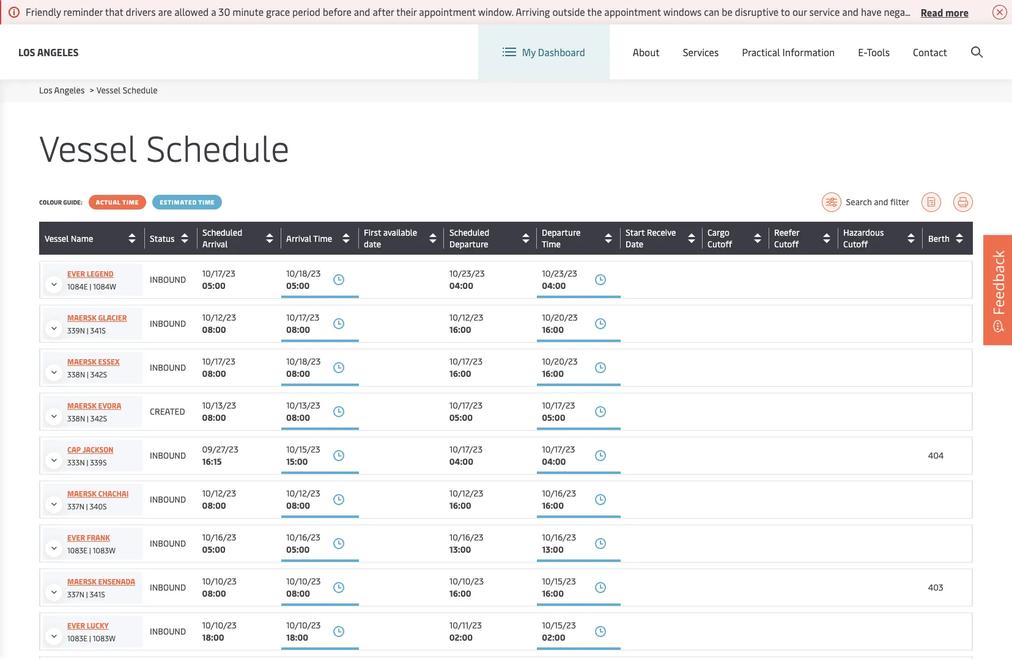 Task type: locate. For each thing, give the bounding box(es) containing it.
| inside 'maersk essex 338n | 342s'
[[87, 370, 89, 380]]

e-tools button
[[858, 24, 890, 79]]

1083w for 18:00
[[93, 634, 116, 644]]

1 horizontal spatial los
[[39, 84, 52, 96]]

cargo for cargo cutoff button related to second start receive date button
[[708, 227, 729, 238]]

maersk for 10/12/23
[[67, 489, 97, 499]]

1 berth button from the left
[[928, 229, 969, 248]]

4 maersk from the top
[[67, 489, 97, 499]]

1083e
[[67, 546, 87, 556], [67, 634, 87, 644]]

337n inside maersk ensenada 337n | 341s
[[67, 590, 84, 600]]

1 vertical spatial 342s
[[90, 414, 107, 424]]

0 horizontal spatial 18:00
[[202, 632, 224, 644]]

337n
[[67, 502, 84, 512], [67, 590, 84, 600]]

10/20/23
[[542, 312, 578, 324], [542, 356, 578, 368]]

338n up cap
[[67, 414, 85, 424]]

1 start from the left
[[626, 227, 645, 238]]

338n inside 'maersk essex 338n | 342s'
[[67, 370, 85, 380]]

341s inside maersk ensenada 337n | 341s
[[90, 590, 105, 600]]

0 horizontal spatial 10/10/23 08:00
[[202, 576, 237, 600]]

1 10/16/23 13:00 from the left
[[449, 532, 484, 556]]

30
[[219, 5, 230, 18]]

341s down ensenada
[[90, 590, 105, 600]]

1 10/23/23 from the left
[[449, 268, 485, 279]]

ever up 1084e at left
[[67, 269, 85, 279]]

1083w inside "ever frank 1083e | 1083w"
[[93, 546, 116, 556]]

arrival
[[286, 233, 311, 244], [286, 233, 311, 244], [202, 238, 227, 250], [202, 238, 228, 250]]

reefer cutoff button for the hazardous cutoff button related to first start receive date button
[[775, 227, 836, 250]]

maersk inside maersk chachai 337n | 340s
[[67, 489, 97, 499]]

maersk inside maersk ensenada 337n | 341s
[[67, 577, 97, 587]]

1 horizontal spatial 10/10/23 08:00
[[286, 576, 321, 600]]

16:00 inside 10/10/23 16:00
[[449, 588, 471, 600]]

0 horizontal spatial 10/13/23 08:00
[[202, 400, 236, 424]]

10/15/23
[[286, 444, 320, 456], [542, 576, 576, 588], [542, 620, 576, 632]]

1 horizontal spatial 10/23/23
[[542, 268, 577, 279]]

status button for vessel name button corresponding to second start receive date button
[[150, 229, 194, 248]]

10/13/23 up 09/27/23
[[202, 400, 236, 412]]

ever left frank
[[67, 533, 85, 543]]

0 horizontal spatial 10/17/23 08:00
[[202, 356, 235, 380]]

ever inside "ever frank 1083e | 1083w"
[[67, 533, 85, 543]]

reefer cutoff
[[774, 227, 799, 250], [775, 227, 800, 250]]

0 vertical spatial 1083e
[[67, 546, 87, 556]]

02:00 down 10/11/23
[[449, 632, 473, 644]]

10/13/23 08:00 up 09/27/23
[[202, 400, 236, 424]]

5 maersk from the top
[[67, 577, 97, 587]]

| inside cap jackson 333n | 339s
[[87, 458, 88, 468]]

1 vertical spatial 10/12/23 16:00
[[449, 488, 483, 512]]

departure time for departure time button related to second start receive date button
[[542, 227, 581, 250]]

10/16/23
[[542, 488, 576, 500], [202, 532, 236, 544], [286, 532, 320, 544], [449, 532, 484, 544], [542, 532, 576, 544]]

0 vertical spatial 10/12/23 16:00
[[449, 312, 483, 336]]

and left the 'have'
[[842, 5, 859, 18]]

maersk up 340s
[[67, 489, 97, 499]]

first available date for "scheduled arrival" button corresponding to vessel name button corresponding to second start receive date button
[[364, 227, 417, 250]]

1 10/16/23 05:00 from the left
[[202, 532, 236, 556]]

0 vertical spatial 10/20/23 16:00
[[542, 312, 578, 336]]

2 horizontal spatial and
[[874, 196, 888, 208]]

10/12/23 08:00 for 10/17/23
[[202, 312, 236, 336]]

arrival time button for "scheduled arrival" button corresponding to first start receive date button vessel name button
[[286, 229, 356, 248]]

| up lucky
[[86, 590, 88, 600]]

2 337n from the top
[[67, 590, 84, 600]]

10/13/23
[[202, 400, 236, 412], [286, 400, 320, 412]]

0 horizontal spatial 10/17/23 05:00
[[202, 268, 235, 292]]

1083w inside ever lucky 1083e | 1083w
[[93, 634, 116, 644]]

1 vertical spatial 10/15/23
[[542, 576, 576, 588]]

and left filter
[[874, 196, 888, 208]]

10/17/23 08:00
[[286, 312, 319, 336], [202, 356, 235, 380]]

0 vertical spatial 10/18/23
[[286, 268, 321, 279]]

0 horizontal spatial 13:00
[[449, 544, 471, 556]]

2 date from the left
[[626, 238, 643, 250]]

los inside los angeles link
[[18, 45, 35, 58]]

reefer cutoff button for second start receive date button the hazardous cutoff button
[[774, 227, 835, 250]]

1 horizontal spatial 10/13/23
[[286, 400, 320, 412]]

0 vertical spatial angeles
[[37, 45, 79, 58]]

337n up ever lucky 1083e | 1083w
[[67, 590, 84, 600]]

1 10/17/23 04:00 from the left
[[449, 444, 483, 468]]

1083e for 10/16/23 05:00
[[67, 546, 87, 556]]

10/12/23 16:00 for 10/16/23
[[449, 488, 483, 512]]

1083e down lucky
[[67, 634, 87, 644]]

ever left lucky
[[67, 621, 85, 631]]

1 scheduled from the left
[[202, 227, 242, 238]]

0 vertical spatial 10/20/23
[[542, 312, 578, 324]]

1 horizontal spatial 10/13/23 08:00
[[286, 400, 320, 424]]

cargo cutoff
[[708, 227, 732, 250], [708, 227, 732, 250]]

receive
[[647, 227, 676, 238], [647, 227, 676, 238]]

1 vertical spatial los angeles link
[[39, 84, 85, 96]]

1 vertical spatial 10/20/23
[[542, 356, 578, 368]]

1 02:00 from the left
[[449, 632, 473, 644]]

2 10/10/23 08:00 from the left
[[286, 576, 321, 600]]

1 horizontal spatial 02:00
[[542, 632, 565, 644]]

2 10/16/23 05:00 from the left
[[286, 532, 320, 556]]

338n for inbound
[[67, 370, 85, 380]]

| right the 339n
[[87, 326, 88, 336]]

10/15/23 up 15:00
[[286, 444, 320, 456]]

0 vertical spatial 338n
[[67, 370, 85, 380]]

allowed
[[174, 5, 209, 18]]

los for los angeles > vessel schedule
[[39, 84, 52, 96]]

vessel name button for first start receive date button
[[45, 229, 142, 248]]

vessel name for first start receive date button vessel name button
[[45, 233, 93, 244]]

| down lucky
[[89, 634, 91, 644]]

0 horizontal spatial time
[[123, 198, 139, 207]]

| for 10/16/23 05:00
[[89, 546, 91, 556]]

2 1083w from the top
[[93, 634, 116, 644]]

342s down evora
[[90, 414, 107, 424]]

| inside ever lucky 1083e | 1083w
[[89, 634, 91, 644]]

5 inbound from the top
[[150, 494, 186, 506]]

1 338n from the top
[[67, 370, 85, 380]]

maersk
[[67, 313, 97, 323], [67, 357, 97, 367], [67, 401, 97, 411], [67, 489, 97, 499], [67, 577, 97, 587]]

1 scheduled arrival from the left
[[202, 227, 242, 250]]

0 horizontal spatial 10/23/23 04:00
[[449, 268, 485, 292]]

departure time
[[542, 227, 581, 250], [542, 227, 581, 250]]

10/18/23 08:00
[[286, 356, 321, 380]]

1 1083w from the top
[[93, 546, 116, 556]]

341s inside maersk glacier 339n | 341s
[[90, 326, 106, 336]]

services
[[683, 45, 719, 59]]

on
[[961, 5, 972, 18]]

2 10/20/23 16:00 from the top
[[542, 356, 578, 380]]

02:00 down 10/15/23 16:00
[[542, 632, 565, 644]]

1 342s from the top
[[90, 370, 107, 380]]

arrival time button for "scheduled arrival" button corresponding to vessel name button corresponding to second start receive date button
[[286, 229, 356, 248]]

1083e down frank
[[67, 546, 87, 556]]

0 horizontal spatial drivers
[[126, 5, 156, 18]]

ensenada
[[98, 577, 135, 587]]

2 start from the left
[[626, 227, 645, 238]]

0 horizontal spatial 10/16/23 05:00
[[202, 532, 236, 556]]

2 vertical spatial 10/15/23
[[542, 620, 576, 632]]

1083w down frank
[[93, 546, 116, 556]]

cutoff
[[708, 238, 732, 250], [708, 238, 732, 250], [774, 238, 799, 250], [775, 238, 799, 250], [843, 238, 868, 250], [844, 238, 868, 250]]

1083e inside "ever frank 1083e | 1083w"
[[67, 546, 87, 556]]

3 maersk from the top
[[67, 401, 97, 411]]

first for "scheduled arrival" button corresponding to vessel name button corresponding to second start receive date button
[[364, 227, 381, 238]]

scheduled departure button for departure time button related to second start receive date button
[[449, 227, 534, 250]]

los
[[18, 45, 35, 58], [39, 84, 52, 96]]

maersk left 'essex'
[[67, 357, 97, 367]]

2 338n from the top
[[67, 414, 85, 424]]

1 horizontal spatial drivers
[[974, 5, 1004, 18]]

337n left 340s
[[67, 502, 84, 512]]

2 start receive date from the left
[[626, 227, 676, 250]]

drivers
[[126, 5, 156, 18], [974, 5, 1004, 18]]

1 vertical spatial 10/18/23
[[286, 356, 321, 368]]

10/16/23 13:00 up 10/10/23 16:00
[[449, 532, 484, 556]]

close alert image
[[993, 5, 1007, 20]]

tools
[[867, 45, 890, 59]]

2 10/13/23 08:00 from the left
[[286, 400, 320, 424]]

18:00
[[202, 632, 224, 644], [286, 632, 308, 644]]

before
[[323, 5, 352, 18]]

1 time from the left
[[123, 198, 139, 207]]

1 10/13/23 from the left
[[202, 400, 236, 412]]

338n inside the maersk evora 338n | 342s
[[67, 414, 85, 424]]

outside
[[552, 5, 585, 18]]

342s inside the maersk evora 338n | 342s
[[90, 414, 107, 424]]

0 vertical spatial 342s
[[90, 370, 107, 380]]

0 horizontal spatial 02:00
[[449, 632, 473, 644]]

1 appointment from the left
[[419, 5, 476, 18]]

341s down the glacier at the top left of the page
[[90, 326, 106, 336]]

1 vertical spatial 10/20/23 16:00
[[542, 356, 578, 380]]

1 scheduled departure button from the left
[[449, 227, 534, 250]]

3 ever from the top
[[67, 621, 85, 631]]

inbound for 10/17/23 08:00
[[150, 318, 186, 330]]

338n for created
[[67, 414, 85, 424]]

1 337n from the top
[[67, 502, 84, 512]]

| inside the maersk evora 338n | 342s
[[87, 414, 89, 424]]

lucky
[[87, 621, 109, 631]]

time right actual
[[123, 198, 139, 207]]

339n
[[67, 326, 85, 336]]

chachai
[[98, 489, 129, 499]]

scheduled departure for departure time button related to second start receive date button
[[449, 227, 489, 250]]

1 1083e from the top
[[67, 546, 87, 556]]

first
[[364, 227, 381, 238], [364, 227, 381, 238]]

2 inbound from the top
[[150, 318, 186, 330]]

| for 10/10/23 18:00
[[89, 634, 91, 644]]

02:00 inside 10/15/23 02:00
[[542, 632, 565, 644]]

ever frank 1083e | 1083w
[[67, 533, 116, 556]]

los angeles link left >
[[39, 84, 85, 96]]

7 inbound from the top
[[150, 582, 186, 594]]

10/15/23 down 10/15/23 16:00
[[542, 620, 576, 632]]

16:00
[[449, 324, 471, 336], [542, 324, 564, 336], [449, 368, 471, 380], [542, 368, 564, 380], [449, 500, 471, 512], [542, 500, 564, 512], [449, 588, 471, 600], [542, 588, 564, 600]]

estimated
[[160, 198, 197, 207]]

342s for created
[[90, 414, 107, 424]]

1 10/23/23 04:00 from the left
[[449, 268, 485, 292]]

status button for first start receive date button vessel name button
[[150, 229, 194, 248]]

1 vertical spatial 338n
[[67, 414, 85, 424]]

drivers left w
[[974, 5, 1004, 18]]

e-
[[858, 45, 867, 59]]

1 vertical spatial ever
[[67, 533, 85, 543]]

1 scheduled arrival button from the left
[[202, 227, 278, 250]]

berth button
[[928, 229, 969, 248], [928, 229, 969, 248]]

2 02:00 from the left
[[542, 632, 565, 644]]

| inside "ever frank 1083e | 1083w"
[[89, 546, 91, 556]]

los down los angeles
[[39, 84, 52, 96]]

| left the 339s
[[87, 458, 88, 468]]

10/15/23 02:00
[[542, 620, 576, 644]]

1083e inside ever lucky 1083e | 1083w
[[67, 634, 87, 644]]

los angeles link down friendly
[[18, 44, 79, 60]]

2 scheduled departure from the left
[[449, 227, 489, 250]]

inbound for 10/10/23 08:00
[[150, 582, 186, 594]]

1 start receive date button from the left
[[626, 227, 700, 250]]

1 18:00 from the left
[[202, 632, 224, 644]]

2 scheduled arrival button from the left
[[202, 227, 278, 250]]

| inside maersk ensenada 337n | 341s
[[86, 590, 88, 600]]

los down friendly
[[18, 45, 35, 58]]

2 10/16/23 13:00 from the left
[[542, 532, 576, 556]]

maersk left ensenada
[[67, 577, 97, 587]]

10/18/23
[[286, 268, 321, 279], [286, 356, 321, 368]]

1 horizontal spatial appointment
[[604, 5, 661, 18]]

1 horizontal spatial and
[[842, 5, 859, 18]]

6 inbound from the top
[[150, 538, 186, 550]]

| left 340s
[[86, 502, 88, 512]]

10/17/23 05:00
[[202, 268, 235, 292], [449, 400, 483, 424], [542, 400, 575, 424]]

2 18:00 from the left
[[286, 632, 308, 644]]

1 horizontal spatial 10/10/23 18:00
[[286, 620, 321, 644]]

0 vertical spatial 341s
[[90, 326, 106, 336]]

2 time from the left
[[198, 198, 215, 207]]

and left after
[[354, 5, 370, 18]]

| down frank
[[89, 546, 91, 556]]

1083w down lucky
[[93, 634, 116, 644]]

1 vertical spatial 1083e
[[67, 634, 87, 644]]

13:00 up 10/15/23 16:00
[[542, 544, 564, 556]]

08:00 inside 10/18/23 08:00
[[286, 368, 310, 380]]

16:00 inside 10/15/23 16:00
[[542, 588, 564, 600]]

0 vertical spatial schedule
[[123, 84, 158, 96]]

10/17/23
[[202, 268, 235, 279], [286, 312, 319, 324], [202, 356, 235, 368], [449, 356, 483, 368], [449, 400, 483, 412], [542, 400, 575, 412], [449, 444, 483, 456], [542, 444, 575, 456]]

| for 10/17/23 08:00
[[87, 326, 88, 336]]

0 horizontal spatial 10/17/23 04:00
[[449, 444, 483, 468]]

first for "scheduled arrival" button corresponding to first start receive date button vessel name button
[[364, 227, 381, 238]]

1 13:00 from the left
[[449, 544, 471, 556]]

ever lucky 1083e | 1083w
[[67, 621, 116, 644]]

0 horizontal spatial and
[[354, 5, 370, 18]]

0 horizontal spatial appointment
[[419, 5, 476, 18]]

1 vertical spatial los
[[39, 84, 52, 96]]

10/12/23
[[202, 312, 236, 324], [449, 312, 483, 324], [202, 488, 236, 500], [286, 488, 320, 500], [449, 488, 483, 500]]

0 vertical spatial los angeles link
[[18, 44, 79, 60]]

13:00 up 10/10/23 16:00
[[449, 544, 471, 556]]

time right estimated
[[198, 198, 215, 207]]

maersk for 10/13/23
[[67, 401, 97, 411]]

0 horizontal spatial 10/16/23 13:00
[[449, 532, 484, 556]]

4 inbound from the top
[[150, 450, 186, 462]]

2 maersk from the top
[[67, 357, 97, 367]]

1 horizontal spatial 10/17/23 04:00
[[542, 444, 575, 468]]

338n up the maersk evora 338n | 342s
[[67, 370, 85, 380]]

maersk inside the maersk evora 338n | 342s
[[67, 401, 97, 411]]

1 drivers from the left
[[126, 5, 156, 18]]

2 scheduled from the left
[[202, 227, 242, 238]]

hazardous for the hazardous cutoff button related to first start receive date button
[[844, 227, 884, 238]]

| for 10/12/23 08:00
[[86, 502, 88, 512]]

1 date from the left
[[626, 238, 643, 250]]

2 scheduled departure button from the left
[[449, 227, 534, 250]]

first available date for "scheduled arrival" button corresponding to first start receive date button vessel name button
[[364, 227, 417, 250]]

0 horizontal spatial 10/23/23
[[449, 268, 485, 279]]

0 vertical spatial 10/15/23
[[286, 444, 320, 456]]

scheduled arrival button for vessel name button corresponding to second start receive date button
[[202, 227, 278, 250]]

| up jackson
[[87, 414, 89, 424]]

1 vertical spatial 1083w
[[93, 634, 116, 644]]

0 vertical spatial 1083w
[[93, 546, 116, 556]]

1 horizontal spatial 10/16/23 13:00
[[542, 532, 576, 556]]

arrival time
[[286, 233, 332, 244], [286, 233, 332, 244]]

1 horizontal spatial 10/16/23 05:00
[[286, 532, 320, 556]]

maersk inside 'maersk essex 338n | 342s'
[[67, 357, 97, 367]]

start receive date
[[626, 227, 676, 250], [626, 227, 676, 250]]

2 10/18/23 from the top
[[286, 356, 321, 368]]

1 10/20/23 16:00 from the top
[[542, 312, 578, 336]]

1 horizontal spatial 13:00
[[542, 544, 564, 556]]

angeles
[[37, 45, 79, 58], [54, 84, 85, 96]]

appointment right their
[[419, 5, 476, 18]]

2 342s from the top
[[90, 414, 107, 424]]

342s down 'essex'
[[90, 370, 107, 380]]

10/15/23 15:00
[[286, 444, 320, 468]]

0 vertical spatial 337n
[[67, 502, 84, 512]]

and inside button
[[874, 196, 888, 208]]

0 horizontal spatial 10/10/23 18:00
[[202, 620, 237, 644]]

2 vertical spatial ever
[[67, 621, 85, 631]]

1 horizontal spatial 18:00
[[286, 632, 308, 644]]

10/13/23 down 10/18/23 08:00 at the left of page
[[286, 400, 320, 412]]

maersk inside maersk glacier 339n | 341s
[[67, 313, 97, 323]]

login
[[890, 36, 914, 49]]

maersk for 10/10/23
[[67, 577, 97, 587]]

1 vertical spatial angeles
[[54, 84, 85, 96]]

time for estimated time
[[198, 198, 215, 207]]

time
[[313, 233, 332, 244], [313, 233, 332, 244], [542, 238, 561, 250], [542, 238, 561, 250]]

maersk left evora
[[67, 401, 97, 411]]

status button
[[150, 229, 194, 248], [150, 229, 194, 248]]

time
[[123, 198, 139, 207], [198, 198, 215, 207]]

1 maersk from the top
[[67, 313, 97, 323]]

1 vertical spatial 341s
[[90, 590, 105, 600]]

start
[[626, 227, 645, 238], [626, 227, 645, 238]]

1 10/12/23 16:00 from the top
[[449, 312, 483, 336]]

8 inbound from the top
[[150, 626, 186, 638]]

1 10/18/23 from the top
[[286, 268, 321, 279]]

appointment
[[419, 5, 476, 18], [604, 5, 661, 18]]

1 horizontal spatial 10/23/23 04:00
[[542, 268, 577, 292]]

3 inbound from the top
[[150, 362, 186, 374]]

1 ever from the top
[[67, 269, 85, 279]]

date for first start receive date button
[[364, 238, 381, 250]]

practical information
[[742, 45, 835, 59]]

first available date
[[364, 227, 417, 250], [364, 227, 417, 250]]

reefer
[[774, 227, 799, 238], [775, 227, 800, 238]]

0 horizontal spatial los
[[18, 45, 35, 58]]

0 vertical spatial 10/17/23 08:00
[[286, 312, 319, 336]]

10/15/23 for 02:00
[[542, 620, 576, 632]]

frank
[[87, 533, 110, 543]]

after
[[373, 5, 394, 18]]

inbound for 10/10/23 18:00
[[150, 626, 186, 638]]

start for second start receive date button
[[626, 227, 645, 238]]

ever inside ever lucky 1083e | 1083w
[[67, 621, 85, 631]]

10/13/23 08:00 up 10/15/23 15:00
[[286, 400, 320, 424]]

jackson
[[82, 445, 113, 455]]

1 vertical spatial 10/17/23 08:00
[[202, 356, 235, 380]]

read more button
[[921, 4, 969, 20]]

maersk up the 339n
[[67, 313, 97, 323]]

| inside ever legend 1084e | 1084w
[[90, 282, 91, 292]]

inbound for 10/18/23 05:00
[[150, 274, 186, 286]]

reminder
[[63, 5, 103, 18]]

| inside maersk chachai 337n | 340s
[[86, 502, 88, 512]]

342s inside 'maersk essex 338n | 342s'
[[90, 370, 107, 380]]

| inside maersk glacier 339n | 341s
[[87, 326, 88, 336]]

1 horizontal spatial time
[[198, 198, 215, 207]]

date
[[626, 238, 643, 250], [626, 238, 643, 250]]

10/18/23 for 08:00
[[286, 356, 321, 368]]

| right 1084e at left
[[90, 282, 91, 292]]

| for 10/15/23 15:00
[[87, 458, 88, 468]]

2 10/12/23 16:00 from the top
[[449, 488, 483, 512]]

1 berth from the left
[[928, 233, 950, 244]]

angeles left >
[[54, 84, 85, 96]]

inbound for 10/16/23 05:00
[[150, 538, 186, 550]]

drivers left 'are'
[[126, 5, 156, 18]]

10/16/23 13:00 down '10/16/23 16:00'
[[542, 532, 576, 556]]

2 berth button from the left
[[928, 229, 969, 248]]

1084w
[[93, 282, 116, 292]]

status
[[150, 233, 175, 244], [150, 233, 175, 244]]

10/15/23 up 10/15/23 02:00
[[542, 576, 576, 588]]

read more
[[921, 5, 969, 19]]

about button
[[633, 24, 660, 79]]

02:00 inside 10/11/23 02:00
[[449, 632, 473, 644]]

05:00 inside 10/18/23 05:00
[[286, 280, 310, 292]]

1 vertical spatial 337n
[[67, 590, 84, 600]]

337n inside maersk chachai 337n | 340s
[[67, 502, 84, 512]]

angeles down friendly
[[37, 45, 79, 58]]

404
[[928, 450, 944, 462]]

2 berth from the left
[[928, 233, 950, 244]]

available for "scheduled arrival" button corresponding to first start receive date button vessel name button
[[383, 227, 417, 238]]

3 scheduled from the left
[[449, 227, 489, 238]]

0 vertical spatial ever
[[67, 269, 85, 279]]

los angeles link
[[18, 44, 79, 60], [39, 84, 85, 96]]

cargo cutoff button
[[708, 227, 767, 250], [708, 227, 766, 250]]

vessel name
[[45, 233, 93, 244], [45, 233, 93, 244]]

2 scheduled arrival from the left
[[202, 227, 242, 250]]

legend
[[87, 269, 114, 279]]

2 1083e from the top
[[67, 634, 87, 644]]

0 horizontal spatial 10/13/23
[[202, 400, 236, 412]]

1 inbound from the top
[[150, 274, 186, 286]]

start receive date button
[[626, 227, 700, 250], [626, 227, 700, 250]]

1 scheduled departure from the left
[[449, 227, 489, 250]]

1 10/20/23 from the top
[[542, 312, 578, 324]]

scheduled arrival for "scheduled arrival" button corresponding to vessel name button corresponding to second start receive date button
[[202, 227, 242, 250]]

ever inside ever legend 1084e | 1084w
[[67, 269, 85, 279]]

departure
[[542, 227, 581, 238], [542, 227, 581, 238], [449, 238, 488, 250], [449, 238, 488, 250]]

appointment right the
[[604, 5, 661, 18]]

| up the maersk evora 338n | 342s
[[87, 370, 89, 380]]

inbound for 10/15/23 15:00
[[150, 450, 186, 462]]

0 vertical spatial los
[[18, 45, 35, 58]]

| for 10/10/23 08:00
[[86, 590, 88, 600]]

2 10/20/23 from the top
[[542, 356, 578, 368]]

2 ever from the top
[[67, 533, 85, 543]]



Task type: vqa. For each thing, say whether or not it's contained in the screenshot.
leftmost &
no



Task type: describe. For each thing, give the bounding box(es) containing it.
10/20/23 16:00 for 10/12/23
[[542, 312, 578, 336]]

maersk ensenada 337n | 341s
[[67, 577, 135, 600]]

berth button for the hazardous cutoff button related to first start receive date button
[[928, 229, 969, 248]]

341s for 10/12/23 08:00
[[90, 326, 106, 336]]

342s for inbound
[[90, 370, 107, 380]]

feedback button
[[983, 235, 1012, 345]]

maersk glacier 339n | 341s
[[67, 313, 127, 336]]

glacier
[[98, 313, 127, 323]]

created
[[150, 406, 185, 418]]

1083e for 10/10/23 18:00
[[67, 634, 87, 644]]

be
[[722, 5, 733, 18]]

vessel name for vessel name button corresponding to second start receive date button
[[45, 233, 93, 244]]

2 appointment from the left
[[604, 5, 661, 18]]

available for "scheduled arrival" button corresponding to vessel name button corresponding to second start receive date button
[[383, 227, 417, 238]]

vessel name button for second start receive date button
[[45, 229, 142, 248]]

| for 10/18/23 05:00
[[90, 282, 91, 292]]

our
[[792, 5, 807, 18]]

window.
[[478, 5, 514, 18]]

hazardous cutoff button for second start receive date button
[[843, 227, 920, 250]]

global
[[776, 36, 804, 49]]

ever for 10/10/23
[[67, 621, 85, 631]]

grace
[[266, 5, 290, 18]]

| for 10/13/23 08:00
[[87, 414, 89, 424]]

15:00
[[286, 456, 308, 468]]

evora
[[98, 401, 121, 411]]

contact button
[[913, 24, 947, 79]]

hazardous cutoff button for first start receive date button
[[844, 227, 920, 250]]

2 10/17/23 04:00 from the left
[[542, 444, 575, 468]]

date for second start receive date button
[[364, 238, 381, 250]]

333n
[[67, 458, 85, 468]]

read
[[921, 5, 943, 19]]

maersk for 10/17/23
[[67, 313, 97, 323]]

reefer cutoff for first start receive date button cargo cutoff button
[[775, 227, 800, 250]]

dashboard
[[538, 45, 585, 59]]

09/27/23
[[202, 444, 238, 456]]

403
[[928, 582, 943, 594]]

337n for 10/12/23 08:00
[[67, 502, 84, 512]]

departure time button for first start receive date button
[[542, 227, 618, 250]]

contact
[[913, 45, 947, 59]]

10/20/23 16:00 for 10/17/23
[[542, 356, 578, 380]]

maersk for 10/18/23
[[67, 357, 97, 367]]

02:00 for 10/11/23 02:00
[[449, 632, 473, 644]]

scheduled arrival button for first start receive date button vessel name button
[[202, 227, 278, 250]]

10/12/23 08:00 for 10/12/23
[[202, 488, 236, 512]]

2 drivers from the left
[[974, 5, 1004, 18]]

friendly
[[26, 5, 61, 18]]

berth for berth button associated with the hazardous cutoff button related to first start receive date button
[[928, 233, 950, 244]]

1 10/10/23 18:00 from the left
[[202, 620, 237, 644]]

my
[[522, 45, 536, 59]]

2 start receive date button from the left
[[626, 227, 700, 250]]

arriving
[[516, 5, 550, 18]]

status for status button related to vessel name button corresponding to second start receive date button
[[150, 233, 175, 244]]

10/20/23 for 10/12/23 16:00
[[542, 312, 578, 324]]

ever legend 1084e | 1084w
[[67, 269, 116, 292]]

angeles for los angeles > vessel schedule
[[54, 84, 85, 96]]

ever for 10/17/23
[[67, 269, 85, 279]]

actual
[[96, 198, 121, 207]]

10/15/23 16:00
[[542, 576, 576, 600]]

ever for 10/16/23
[[67, 533, 85, 543]]

estimated time
[[160, 198, 215, 207]]

1 start receive date from the left
[[626, 227, 676, 250]]

340s
[[90, 502, 107, 512]]

02:00 for 10/15/23 02:00
[[542, 632, 565, 644]]

10/12/23 16:00 for 10/20/23
[[449, 312, 483, 336]]

scheduled departure button for departure time button associated with first start receive date button
[[449, 227, 534, 250]]

global menu
[[776, 36, 832, 49]]

10/10/23 16:00
[[449, 576, 484, 600]]

scheduled departure for departure time button associated with first start receive date button
[[449, 227, 489, 250]]

guide:
[[63, 198, 82, 207]]

time for actual time
[[123, 198, 139, 207]]

337n for 10/10/23 08:00
[[67, 590, 84, 600]]

hazardous for second start receive date button the hazardous cutoff button
[[843, 227, 884, 238]]

vessel schedule
[[39, 123, 290, 171]]

actual time
[[96, 198, 139, 207]]

global menu button
[[749, 24, 844, 61]]

cargo for first start receive date button cargo cutoff button
[[708, 227, 729, 238]]

341s for 10/10/23 08:00
[[90, 590, 105, 600]]

feedback
[[988, 250, 1008, 315]]

cargo cutoff button for first start receive date button
[[708, 227, 767, 250]]

/
[[916, 36, 920, 49]]

10/11/23
[[449, 620, 482, 632]]

my dashboard
[[522, 45, 585, 59]]

w
[[1007, 5, 1012, 18]]

1083w for 05:00
[[93, 546, 116, 556]]

create
[[922, 36, 951, 49]]

negative
[[884, 5, 921, 18]]

services button
[[683, 24, 719, 79]]

inbound for 10/18/23 08:00
[[150, 362, 186, 374]]

maersk chachai 337n | 340s
[[67, 489, 129, 512]]

1 10/13/23 08:00 from the left
[[202, 400, 236, 424]]

cargo cutoff for first start receive date button cargo cutoff button
[[708, 227, 732, 250]]

1 horizontal spatial 10/17/23 08:00
[[286, 312, 319, 336]]

| for 10/18/23 08:00
[[87, 370, 89, 380]]

switch location
[[668, 35, 737, 49]]

10/20/23 for 10/17/23 16:00
[[542, 356, 578, 368]]

2 10/13/23 from the left
[[286, 400, 320, 412]]

1 horizontal spatial 10/17/23 05:00
[[449, 400, 483, 424]]

essex
[[98, 357, 120, 367]]

09/27/23 16:15
[[202, 444, 238, 468]]

reefer cutoff for cargo cutoff button related to second start receive date button
[[774, 227, 799, 250]]

1084e
[[67, 282, 88, 292]]

cargo cutoff for cargo cutoff button related to second start receive date button
[[708, 227, 732, 250]]

account
[[953, 36, 989, 49]]

departure time button for second start receive date button
[[542, 227, 618, 250]]

1 10/10/23 08:00 from the left
[[202, 576, 237, 600]]

filter
[[890, 196, 909, 208]]

maersk evora 338n | 342s
[[67, 401, 121, 424]]

status for first start receive date button vessel name button status button
[[150, 233, 175, 244]]

minute
[[233, 5, 264, 18]]

search and filter
[[846, 196, 909, 208]]

2 10/23/23 04:00 from the left
[[542, 268, 577, 292]]

impacts
[[924, 5, 958, 18]]

cap jackson 333n | 339s
[[67, 445, 113, 468]]

los angeles > vessel schedule
[[39, 84, 158, 96]]

login / create account
[[890, 36, 989, 49]]

period
[[292, 5, 320, 18]]

about
[[633, 45, 660, 59]]

that
[[105, 5, 123, 18]]

scheduled arrival for "scheduled arrival" button corresponding to first start receive date button vessel name button
[[202, 227, 242, 250]]

2 10/23/23 from the left
[[542, 268, 577, 279]]

location
[[699, 35, 737, 49]]

search and filter button
[[822, 193, 909, 212]]

maersk essex 338n | 342s
[[67, 357, 120, 380]]

2 13:00 from the left
[[542, 544, 564, 556]]

colour
[[39, 198, 62, 207]]

colour guide:
[[39, 198, 82, 207]]

16:00 inside 10/17/23 16:00
[[449, 368, 471, 380]]

cap
[[67, 445, 81, 455]]

>
[[90, 84, 94, 96]]

the
[[587, 5, 602, 18]]

e-tools
[[858, 45, 890, 59]]

search
[[846, 196, 872, 208]]

10/15/23 for 15:00
[[286, 444, 320, 456]]

departure time for departure time button associated with first start receive date button
[[542, 227, 581, 250]]

16:00 inside '10/16/23 16:00'
[[542, 500, 564, 512]]

los angeles
[[18, 45, 79, 58]]

switch location button
[[648, 35, 737, 49]]

information
[[783, 45, 835, 59]]

4 scheduled from the left
[[449, 227, 489, 238]]

10/15/23 for 16:00
[[542, 576, 576, 588]]

switch
[[668, 35, 697, 49]]

2 horizontal spatial 10/17/23 05:00
[[542, 400, 575, 424]]

practical
[[742, 45, 780, 59]]

inbound for 10/12/23 08:00
[[150, 494, 186, 506]]

10/18/23 for 05:00
[[286, 268, 321, 279]]

10/16/23 16:00
[[542, 488, 576, 512]]

login / create account link
[[867, 24, 989, 61]]

los for los angeles
[[18, 45, 35, 58]]

to
[[781, 5, 790, 18]]

berth for berth button related to second start receive date button the hazardous cutoff button
[[928, 233, 950, 244]]

start for first start receive date button
[[626, 227, 645, 238]]

cargo cutoff button for second start receive date button
[[708, 227, 766, 250]]

angeles for los angeles
[[37, 45, 79, 58]]

1 vertical spatial schedule
[[146, 123, 290, 171]]

2 10/10/23 18:00 from the left
[[286, 620, 321, 644]]

339s
[[90, 458, 107, 468]]

berth button for second start receive date button the hazardous cutoff button
[[928, 229, 969, 248]]

service
[[809, 5, 840, 18]]

10/11/23 02:00
[[449, 620, 482, 644]]

are
[[158, 5, 172, 18]]



